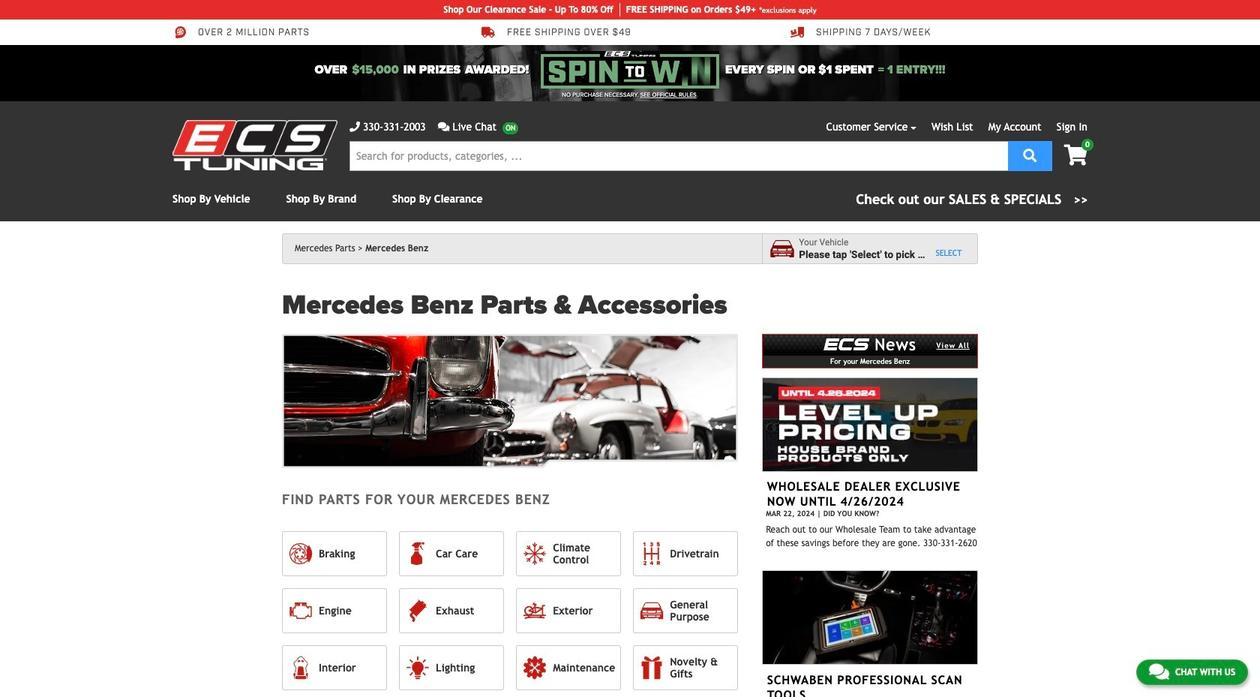 Task type: describe. For each thing, give the bounding box(es) containing it.
mercedes benz banner image image
[[282, 334, 739, 468]]

phone image
[[350, 122, 360, 132]]

search image
[[1024, 148, 1037, 162]]



Task type: vqa. For each thing, say whether or not it's contained in the screenshot.
Search 'TEXT BOX'
yes



Task type: locate. For each thing, give the bounding box(es) containing it.
ecs tuning 'spin to win' contest logo image
[[541, 51, 720, 89]]

Search text field
[[350, 141, 1009, 171]]

ecs tuning image
[[173, 120, 338, 170]]

1 vertical spatial comments image
[[1149, 663, 1170, 681]]

1 horizontal spatial comments image
[[1149, 663, 1170, 681]]

wholesale dealer exclusive now until 4/26/2024 image
[[763, 377, 978, 472]]

0 horizontal spatial comments image
[[438, 122, 450, 132]]

schwaben professional scan tools image
[[763, 571, 978, 665]]

0 vertical spatial comments image
[[438, 122, 450, 132]]

comments image
[[438, 122, 450, 132], [1149, 663, 1170, 681]]



